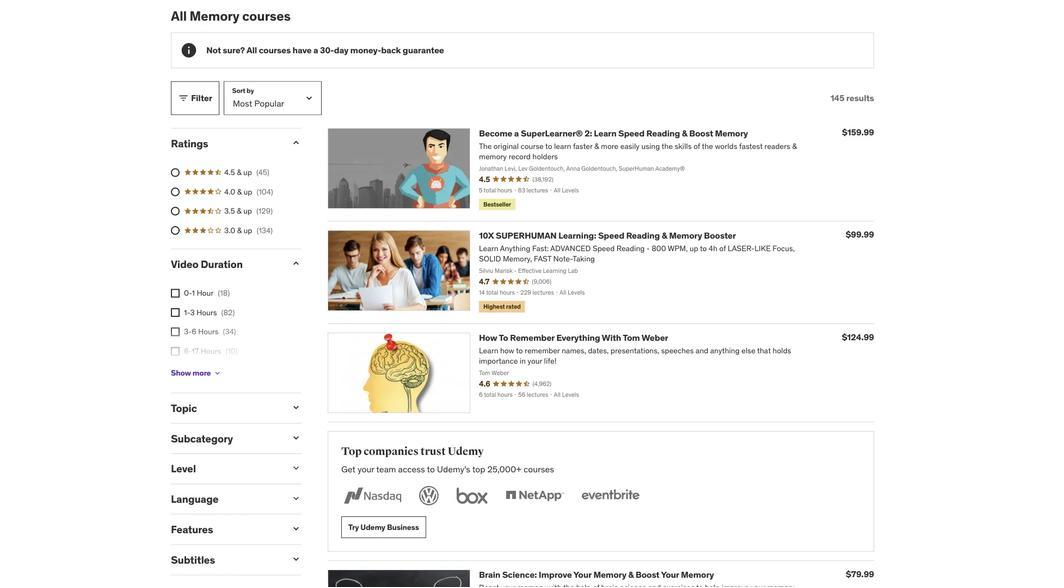 Task type: locate. For each thing, give the bounding box(es) containing it.
speed right learn
[[618, 128, 645, 139]]

0 horizontal spatial all
[[171, 7, 187, 24]]

xsmall image left 3- at the left of the page
[[171, 328, 180, 337]]

0 horizontal spatial boost
[[636, 570, 660, 581]]

courses up netapp image
[[524, 464, 554, 475]]

xsmall image left 0-
[[171, 289, 180, 298]]

a
[[313, 45, 318, 56], [514, 128, 519, 139]]

2 up from the top
[[244, 187, 252, 197]]

hours
[[197, 308, 217, 318], [198, 327, 219, 337], [201, 347, 221, 356], [198, 366, 218, 376]]

small image for subtitles
[[291, 554, 302, 565]]

udemy up udemy's
[[448, 446, 484, 459]]

1 vertical spatial small image
[[291, 433, 302, 444]]

3-6 hours (34)
[[184, 327, 236, 337]]

(18)
[[218, 289, 230, 298]]

1 vertical spatial boost
[[636, 570, 660, 581]]

0 vertical spatial xsmall image
[[171, 289, 180, 298]]

0 vertical spatial courses
[[242, 7, 291, 24]]

hours right 6
[[198, 327, 219, 337]]

145 results status
[[831, 93, 874, 104]]

boost
[[689, 128, 713, 139], [636, 570, 660, 581]]

0 vertical spatial small image
[[178, 93, 189, 104]]

10x
[[479, 230, 494, 241]]

show more button
[[171, 363, 222, 385]]

top
[[341, 446, 362, 459]]

nasdaq image
[[341, 485, 404, 509]]

xsmall image for 0-
[[171, 289, 180, 298]]

2 vertical spatial small image
[[291, 554, 302, 565]]

1 small image from the top
[[291, 137, 302, 148]]

2 xsmall image from the top
[[171, 347, 180, 356]]

0 vertical spatial udemy
[[448, 446, 484, 459]]

filter
[[191, 93, 212, 104]]

speed right learning:
[[598, 230, 624, 241]]

1 vertical spatial reading
[[626, 230, 660, 241]]

small image for subcategory
[[291, 433, 302, 444]]

video duration button
[[171, 258, 282, 271]]

ratings button
[[171, 137, 282, 150]]

2 vertical spatial courses
[[524, 464, 554, 475]]

(129)
[[256, 206, 273, 216]]

17
[[192, 347, 199, 356]]

6 small image from the top
[[291, 524, 302, 535]]

145 results
[[831, 93, 874, 104]]

4.5
[[224, 168, 235, 177]]

brain science: improve your memory & boost your memory link
[[479, 570, 714, 581]]

improve
[[539, 570, 572, 581]]

money-
[[350, 45, 381, 56]]

0 horizontal spatial your
[[574, 570, 592, 581]]

1 horizontal spatial all
[[247, 45, 257, 56]]

netapp image
[[504, 485, 566, 509]]

small image
[[178, 93, 189, 104], [291, 433, 302, 444], [291, 554, 302, 565]]

udemy's
[[437, 464, 470, 475]]

(104)
[[257, 187, 273, 197]]

1 vertical spatial xsmall image
[[171, 347, 180, 356]]

small image for topic
[[291, 403, 302, 413]]

how to remember everything with tom weber
[[479, 333, 668, 344]]

tom
[[623, 333, 640, 344]]

language
[[171, 493, 218, 506]]

0 vertical spatial a
[[313, 45, 318, 56]]

1 vertical spatial courses
[[259, 45, 291, 56]]

top companies trust udemy get your team access to udemy's top 25,000+ courses
[[341, 446, 554, 475]]

courses up sure?
[[242, 7, 291, 24]]

3 up from the top
[[243, 206, 252, 216]]

1 xsmall image from the top
[[171, 309, 180, 317]]

video duration
[[171, 258, 243, 271]]

small image inside filter button
[[178, 93, 189, 104]]

3.0
[[224, 226, 235, 236]]

hours right 17
[[201, 347, 221, 356]]

2 vertical spatial xsmall image
[[213, 369, 222, 378]]

0 horizontal spatial a
[[313, 45, 318, 56]]

how
[[479, 333, 497, 344]]

udemy
[[448, 446, 484, 459], [361, 523, 385, 533]]

your
[[358, 464, 374, 475]]

$159.99
[[842, 127, 874, 138]]

6
[[192, 327, 196, 337]]

up left (104)
[[244, 187, 252, 197]]

hours for 6-17 hours
[[201, 347, 221, 356]]

companies
[[364, 446, 419, 459]]

5 small image from the top
[[291, 494, 302, 505]]

0 vertical spatial reading
[[646, 128, 680, 139]]

1 up from the top
[[243, 168, 252, 177]]

2 your from the left
[[661, 570, 679, 581]]

small image
[[291, 137, 302, 148], [291, 258, 302, 269], [291, 403, 302, 413], [291, 463, 302, 474], [291, 494, 302, 505], [291, 524, 302, 535]]

1 vertical spatial udemy
[[361, 523, 385, 533]]

4 up from the top
[[244, 226, 252, 236]]

up left (45)
[[243, 168, 252, 177]]

1 vertical spatial xsmall image
[[171, 328, 180, 337]]

xsmall image right more
[[213, 369, 222, 378]]

$124.99
[[842, 332, 874, 343]]

hours right 3
[[197, 308, 217, 318]]

try udemy business
[[348, 523, 419, 533]]

1 horizontal spatial a
[[514, 128, 519, 139]]

brain science: improve your memory & boost your memory
[[479, 570, 714, 581]]

a right become on the top left of page
[[514, 128, 519, 139]]

to
[[499, 333, 508, 344]]

up left (134)
[[244, 226, 252, 236]]

volkswagen image
[[417, 485, 441, 509]]

(134)
[[257, 226, 273, 236]]

have
[[293, 45, 312, 56]]

xsmall image for 6-
[[171, 347, 180, 356]]

xsmall image left 6-
[[171, 347, 180, 356]]

2 small image from the top
[[291, 258, 302, 269]]

top
[[472, 464, 485, 475]]

your
[[574, 570, 592, 581], [661, 570, 679, 581]]

not
[[206, 45, 221, 56]]

0 vertical spatial xsmall image
[[171, 309, 180, 317]]

6-17 hours (10)
[[184, 347, 238, 356]]

more
[[193, 369, 211, 378]]

access
[[398, 464, 425, 475]]

2:
[[585, 128, 592, 139]]

small image for video duration
[[291, 258, 302, 269]]

up left (129)
[[243, 206, 252, 216]]

145
[[831, 93, 845, 104]]

ratings
[[171, 137, 208, 150]]

0 vertical spatial boost
[[689, 128, 713, 139]]

1 horizontal spatial your
[[661, 570, 679, 581]]

4 small image from the top
[[291, 463, 302, 474]]

topic
[[171, 402, 197, 415]]

xsmall image
[[171, 309, 180, 317], [171, 347, 180, 356]]

superhuman
[[496, 230, 557, 241]]

booster
[[704, 230, 736, 241]]

1 vertical spatial a
[[514, 128, 519, 139]]

courses inside top companies trust udemy get your team access to udemy's top 25,000+ courses
[[524, 464, 554, 475]]

small image for level
[[291, 463, 302, 474]]

xsmall image left 1-
[[171, 309, 180, 317]]

reading
[[646, 128, 680, 139], [626, 230, 660, 241]]

weber
[[642, 333, 668, 344]]

up
[[243, 168, 252, 177], [244, 187, 252, 197], [243, 206, 252, 216], [244, 226, 252, 236]]

courses left have
[[259, 45, 291, 56]]

25,000+
[[487, 464, 522, 475]]

(34)
[[223, 327, 236, 337]]

&
[[682, 128, 687, 139], [237, 168, 242, 177], [237, 187, 242, 197], [237, 206, 242, 216], [237, 226, 242, 236], [662, 230, 667, 241], [628, 570, 634, 581]]

xsmall image inside show more "button"
[[213, 369, 222, 378]]

xsmall image
[[171, 289, 180, 298], [171, 328, 180, 337], [213, 369, 222, 378]]

3.0 & up (134)
[[224, 226, 273, 236]]

a left the 30-
[[313, 45, 318, 56]]

topic button
[[171, 402, 282, 415]]

(82)
[[221, 308, 235, 318]]

show
[[171, 369, 191, 378]]

how to remember everything with tom weber link
[[479, 333, 668, 344]]

4.5 & up (45)
[[224, 168, 269, 177]]

hour
[[197, 289, 214, 298]]

3 small image from the top
[[291, 403, 302, 413]]

udemy right try at bottom left
[[361, 523, 385, 533]]

speed
[[618, 128, 645, 139], [598, 230, 624, 241]]

1 horizontal spatial udemy
[[448, 446, 484, 459]]

memory
[[190, 7, 239, 24], [715, 128, 748, 139], [669, 230, 702, 241], [593, 570, 627, 581], [681, 570, 714, 581]]



Task type: describe. For each thing, give the bounding box(es) containing it.
guarantee
[[403, 45, 444, 56]]

all memory courses
[[171, 7, 291, 24]]

3.5
[[224, 206, 235, 216]]

small image for language
[[291, 494, 302, 505]]

0 horizontal spatial udemy
[[361, 523, 385, 533]]

udemy inside top companies trust udemy get your team access to udemy's top 25,000+ courses
[[448, 446, 484, 459]]

17+ hours
[[184, 366, 218, 376]]

duration
[[201, 258, 243, 271]]

4.0 & up (104)
[[224, 187, 273, 197]]

1
[[192, 289, 195, 298]]

0-1 hour (18)
[[184, 289, 230, 298]]

team
[[376, 464, 396, 475]]

eventbrite image
[[579, 485, 642, 509]]

try
[[348, 523, 359, 533]]

show more
[[171, 369, 211, 378]]

3.5 & up (129)
[[224, 206, 273, 216]]

features
[[171, 524, 213, 537]]

filter button
[[171, 81, 219, 115]]

(10)
[[226, 347, 238, 356]]

language button
[[171, 493, 282, 506]]

0 vertical spatial speed
[[618, 128, 645, 139]]

10x superhuman learning: speed reading & memory booster
[[479, 230, 736, 241]]

hours for 1-3 hours
[[197, 308, 217, 318]]

with
[[602, 333, 621, 344]]

0 vertical spatial all
[[171, 7, 187, 24]]

subcategory button
[[171, 432, 282, 445]]

$99.99
[[846, 229, 874, 240]]

small image for features
[[291, 524, 302, 535]]

try udemy business link
[[341, 517, 426, 539]]

1 horizontal spatial boost
[[689, 128, 713, 139]]

xsmall image for 1-
[[171, 309, 180, 317]]

superlearner®
[[521, 128, 583, 139]]

30-
[[320, 45, 334, 56]]

subtitles
[[171, 554, 215, 567]]

features button
[[171, 524, 282, 537]]

not sure? all courses have a 30-day money-back guarantee
[[206, 45, 444, 56]]

become
[[479, 128, 512, 139]]

everything
[[556, 333, 600, 344]]

small image for ratings
[[291, 137, 302, 148]]

remember
[[510, 333, 555, 344]]

xsmall image for 3-
[[171, 328, 180, 337]]

1 vertical spatial speed
[[598, 230, 624, 241]]

learn
[[594, 128, 617, 139]]

box image
[[454, 485, 491, 509]]

hours right 17+
[[198, 366, 218, 376]]

level
[[171, 463, 196, 476]]

1-3 hours (82)
[[184, 308, 235, 318]]

level button
[[171, 463, 282, 476]]

(45)
[[256, 168, 269, 177]]

4.0
[[224, 187, 235, 197]]

get
[[341, 464, 356, 475]]

subtitles button
[[171, 554, 282, 567]]

results
[[846, 93, 874, 104]]

video
[[171, 258, 199, 271]]

to
[[427, 464, 435, 475]]

back
[[381, 45, 401, 56]]

10x superhuman learning: speed reading & memory booster link
[[479, 230, 736, 241]]

business
[[387, 523, 419, 533]]

trust
[[421, 446, 446, 459]]

hours for 3-6 hours
[[198, 327, 219, 337]]

become a superlearner® 2: learn speed reading & boost memory
[[479, 128, 748, 139]]

subcategory
[[171, 432, 233, 445]]

1 vertical spatial all
[[247, 45, 257, 56]]

up for 3.0 & up
[[244, 226, 252, 236]]

up for 3.5 & up
[[243, 206, 252, 216]]

0-
[[184, 289, 192, 298]]

6-
[[184, 347, 192, 356]]

17+
[[184, 366, 196, 376]]

day
[[334, 45, 349, 56]]

1 your from the left
[[574, 570, 592, 581]]

sure?
[[223, 45, 245, 56]]

3
[[190, 308, 195, 318]]

1-
[[184, 308, 190, 318]]

learning:
[[559, 230, 596, 241]]

become a superlearner® 2: learn speed reading & boost memory link
[[479, 128, 748, 139]]

up for 4.0 & up
[[244, 187, 252, 197]]

up for 4.5 & up
[[243, 168, 252, 177]]

science:
[[502, 570, 537, 581]]



Task type: vqa. For each thing, say whether or not it's contained in the screenshot.


